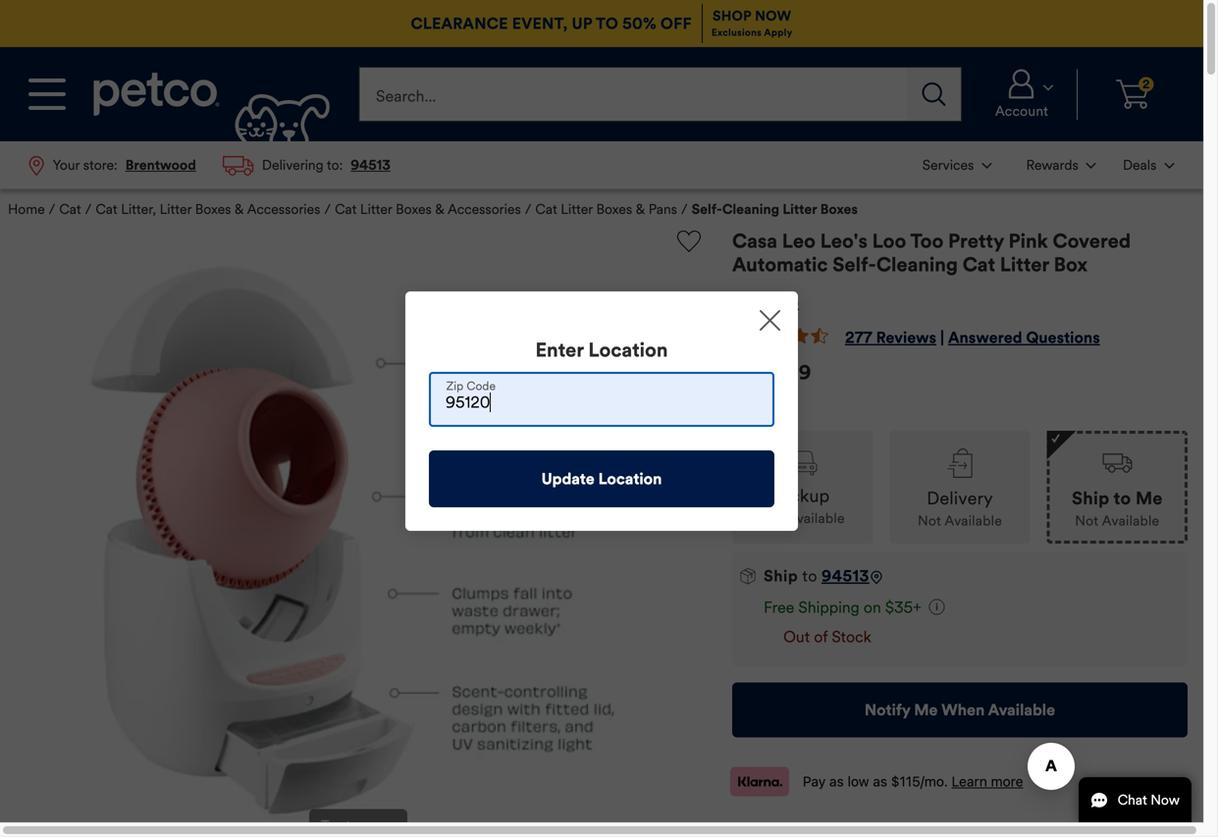 Task type: vqa. For each thing, say whether or not it's contained in the screenshot.
the Cat Litter Boxes & Accessories link
yes



Task type: locate. For each thing, give the bounding box(es) containing it.
free shipping on $35+ image
[[930, 599, 946, 615]]

0 horizontal spatial accessories
[[247, 201, 321, 218]]

1 horizontal spatial &
[[435, 201, 445, 218]]

2 horizontal spatial &
[[636, 201, 646, 218]]

as right low
[[873, 774, 888, 790]]

up
[[572, 14, 593, 33]]

carat down icon 13 image
[[1044, 85, 1054, 91], [982, 163, 992, 169], [1087, 163, 1097, 169], [1165, 163, 1175, 169]]

carat down icon 13 image up covered
[[1087, 163, 1097, 169]]

icon check success 4 image
[[1052, 434, 1061, 443]]

notify me when available button
[[733, 683, 1188, 738]]

1 vertical spatial leo
[[773, 293, 799, 313]]

shop now exclusions apply
[[712, 7, 793, 39]]

casa leo
[[733, 293, 799, 313]]

home link
[[8, 201, 45, 218]]

pickup not available
[[761, 486, 845, 528]]

1 vertical spatial me
[[915, 701, 938, 720]]

$35+
[[886, 598, 922, 618]]

2 link
[[1086, 69, 1181, 120]]

3 & from the left
[[636, 201, 646, 218]]

leo
[[783, 230, 816, 254], [773, 293, 799, 313]]

event,
[[512, 14, 568, 33]]

ship inside ship to me not available
[[1073, 488, 1110, 510]]

1 vertical spatial cleaning
[[877, 253, 959, 277]]

stock
[[832, 627, 872, 647]]

1 horizontal spatial self-
[[833, 253, 877, 277]]

option group containing pickup
[[733, 412, 1188, 544]]

50%
[[623, 14, 657, 33]]

casa
[[733, 230, 778, 254], [733, 293, 769, 313]]

1 horizontal spatial as
[[873, 774, 888, 790]]

carat down icon 13 button
[[975, 69, 1070, 120], [912, 143, 1004, 187], [1008, 143, 1108, 187], [1112, 143, 1186, 187]]

location
[[589, 338, 668, 362], [599, 469, 662, 489]]

1 vertical spatial casa
[[733, 293, 769, 313]]

0 vertical spatial self-
[[692, 201, 723, 218]]

pretty
[[949, 230, 1005, 254]]

1 vertical spatial self-
[[833, 253, 877, 277]]

none field inside enter location list item
[[429, 372, 775, 427]]

list item
[[16, 141, 210, 189]]

1 horizontal spatial accessories
[[448, 201, 521, 218]]

cat link
[[59, 201, 81, 218]]

litter
[[160, 201, 192, 218], [360, 201, 392, 218], [561, 201, 593, 218], [783, 201, 818, 218], [1001, 253, 1050, 277]]

1 vertical spatial ship
[[764, 567, 799, 586]]

0 horizontal spatial cleaning
[[723, 201, 780, 218]]

None field
[[429, 372, 775, 427]]

1 as from the left
[[830, 774, 844, 790]]

loo
[[873, 230, 907, 254]]

clearance event, up to 50% off
[[411, 14, 692, 33]]

as left low
[[830, 774, 844, 790]]

accessories
[[247, 201, 321, 218], [448, 201, 521, 218]]

casa for casa leo
[[733, 293, 769, 313]]

0 horizontal spatial not
[[761, 510, 784, 528]]

delivery not available
[[918, 488, 1003, 530]]

me inside ship to me not available
[[1136, 488, 1164, 510]]

2 / from the left
[[85, 201, 92, 218]]

cleaning
[[723, 201, 780, 218], [877, 253, 959, 277]]

1 casa from the top
[[733, 230, 778, 254]]

available inside button
[[989, 701, 1056, 720]]

1 horizontal spatial ship
[[1073, 488, 1110, 510]]

1 horizontal spatial cleaning
[[877, 253, 959, 277]]

update
[[542, 469, 595, 489]]

me
[[1136, 488, 1164, 510], [915, 701, 938, 720]]

not for delivery
[[918, 513, 942, 530]]

2 horizontal spatial not
[[1076, 513, 1099, 530]]

1 horizontal spatial to
[[1114, 488, 1132, 510]]

1 horizontal spatial me
[[1136, 488, 1164, 510]]

leo inside casa leo leo's loo too pretty pink covered automatic self-cleaning cat litter box
[[783, 230, 816, 254]]

/
[[49, 201, 55, 218], [85, 201, 92, 218], [324, 201, 331, 218], [525, 201, 532, 218], [682, 201, 688, 218]]

location right enter
[[589, 338, 668, 362]]

of
[[814, 627, 828, 647]]

cleaning up automatic at the right top of the page
[[723, 201, 780, 218]]

not inside pickup not available
[[761, 510, 784, 528]]

5 / from the left
[[682, 201, 688, 218]]

carat down icon 13 button up pink
[[1008, 143, 1108, 187]]

available inside ship to me not available
[[1103, 513, 1160, 530]]

free
[[764, 598, 795, 618]]

casa inside casa leo leo's loo too pretty pink covered automatic self-cleaning cat litter box
[[733, 230, 778, 254]]

cat inside casa leo leo's loo too pretty pink covered automatic self-cleaning cat litter box
[[963, 253, 996, 277]]

home
[[8, 201, 45, 218]]

casa down automatic at the right top of the page
[[733, 293, 769, 313]]

not inside ship to me not available
[[1076, 513, 1099, 530]]

2 as from the left
[[873, 774, 888, 790]]

to
[[596, 14, 619, 33]]

available inside delivery not available
[[945, 513, 1003, 530]]

0 vertical spatial to
[[1114, 488, 1132, 510]]

0 vertical spatial me
[[1136, 488, 1164, 510]]

leo down self-cleaning litter boxes link
[[783, 230, 816, 254]]

carat down icon 13 button down search image
[[912, 143, 1004, 187]]

0 horizontal spatial &
[[235, 201, 244, 218]]

not inside delivery not available
[[918, 513, 942, 530]]

leo down automatic at the right top of the page
[[773, 293, 799, 313]]

0 horizontal spatial me
[[915, 701, 938, 720]]

1 & from the left
[[235, 201, 244, 218]]

to
[[1114, 488, 1132, 510], [803, 567, 818, 586]]

1 vertical spatial location
[[599, 469, 662, 489]]

self- up 277
[[833, 253, 877, 277]]

location for enter location
[[589, 338, 668, 362]]

ship
[[1073, 488, 1110, 510], [764, 567, 799, 586]]

cat litter, litter boxes & accessories link
[[96, 201, 321, 218]]

0 vertical spatial ship
[[1073, 488, 1110, 510]]

self-
[[692, 201, 723, 218], [833, 253, 877, 277]]

update location button
[[429, 451, 775, 508]]

3 boxes from the left
[[597, 201, 633, 218]]

self- right the pans
[[692, 201, 723, 218]]

0 horizontal spatial to
[[803, 567, 818, 586]]

1 / from the left
[[49, 201, 55, 218]]

location inside button
[[599, 469, 662, 489]]

cat litter boxes & pans link
[[536, 201, 678, 218]]

1 vertical spatial to
[[803, 567, 818, 586]]

carat down icon 13 image up pretty
[[982, 163, 992, 169]]

2 casa from the top
[[733, 293, 769, 313]]

leo for casa leo leo's loo too pretty pink covered automatic self-cleaning cat litter box
[[783, 230, 816, 254]]

self- inside casa leo leo's loo too pretty pink covered automatic self-cleaning cat litter box
[[833, 253, 877, 277]]

leo's
[[821, 230, 868, 254]]

location right update on the left
[[599, 469, 662, 489]]

to inside ship to me not available
[[1114, 488, 1132, 510]]

casa leo leo's loo too pretty pink covered automatic self-cleaning cat litter box
[[733, 230, 1132, 277]]

0 horizontal spatial ship
[[764, 567, 799, 586]]

option group
[[733, 412, 1188, 544]]

&
[[235, 201, 244, 218], [435, 201, 445, 218], [636, 201, 646, 218]]

too
[[911, 230, 944, 254]]

not
[[761, 510, 784, 528], [918, 513, 942, 530], [1076, 513, 1099, 530]]

0 vertical spatial casa
[[733, 230, 778, 254]]

cleaning inside casa leo leo's loo too pretty pink covered automatic self-cleaning cat litter box
[[877, 253, 959, 277]]

casa down self-cleaning litter boxes link
[[733, 230, 778, 254]]

boxes
[[195, 201, 231, 218], [396, 201, 432, 218], [597, 201, 633, 218], [821, 201, 858, 218]]

enter
[[536, 338, 584, 362]]

cat
[[59, 201, 81, 218], [96, 201, 118, 218], [335, 201, 357, 218], [536, 201, 558, 218], [963, 253, 996, 277]]

0 vertical spatial cleaning
[[723, 201, 780, 218]]

when
[[942, 701, 985, 720]]

delivery-method-Ship to Me-Not Available radio
[[1048, 431, 1188, 544]]

cleaning up "reviews"
[[877, 253, 959, 277]]

list
[[910, 141, 1188, 189]]

1 horizontal spatial not
[[918, 513, 942, 530]]

casa leo leo's loo too pretty pink covered automatic self-cleaning cat litter box - carousel image #4 image
[[46, 230, 671, 838]]

pay as low as $115/mo. learn more
[[803, 774, 1024, 790]]

0 horizontal spatial self-
[[692, 201, 723, 218]]

pickup
[[776, 486, 830, 507]]

as
[[830, 774, 844, 790], [873, 774, 888, 790]]

0 vertical spatial location
[[589, 338, 668, 362]]

available
[[788, 510, 845, 528], [945, 513, 1003, 530], [1103, 513, 1160, 530], [989, 701, 1056, 720]]

styled arrow button link
[[1149, 713, 1188, 752]]

reviews
[[877, 328, 937, 348]]

now
[[755, 7, 792, 24]]

to for me
[[1114, 488, 1132, 510]]

carat down icon 13 image left 2 link
[[1044, 85, 1054, 91]]

scroll to top image
[[1160, 724, 1178, 742]]

0 horizontal spatial as
[[830, 774, 844, 790]]

low
[[848, 774, 870, 790]]

0 vertical spatial leo
[[783, 230, 816, 254]]

casa for casa leo leo's loo too pretty pink covered automatic self-cleaning cat litter box
[[733, 230, 778, 254]]

answered questions link
[[949, 328, 1101, 348]]



Task type: describe. For each thing, give the bounding box(es) containing it.
off
[[661, 14, 692, 33]]

ship for 94513
[[764, 567, 799, 586]]

out of stock
[[780, 627, 872, 647]]

1 boxes from the left
[[195, 201, 231, 218]]

delivery-method-Delivery-Not Available radio
[[890, 431, 1031, 544]]

carat down icon 13 button down 2 link
[[1112, 143, 1186, 187]]

free shipping on $35+
[[764, 598, 922, 618]]

questions
[[1027, 328, 1101, 348]]

4 boxes from the left
[[821, 201, 858, 218]]

box
[[1055, 253, 1088, 277]]

self-cleaning litter boxes link
[[692, 201, 858, 218]]

enter location list
[[0, 0, 1204, 823]]

pans
[[649, 201, 678, 218]]

carat down icon 13 button right search image
[[975, 69, 1070, 120]]

shop now link
[[713, 7, 792, 24]]

leo for casa leo
[[773, 293, 799, 313]]

1 accessories from the left
[[247, 201, 321, 218]]

4 / from the left
[[525, 201, 532, 218]]

$115/mo.
[[892, 774, 949, 790]]

shipping
[[799, 598, 860, 618]]

not for pickup
[[761, 510, 784, 528]]

ship for me
[[1073, 488, 1110, 510]]

2
[[1143, 77, 1151, 92]]

shop
[[713, 7, 752, 24]]

list item inside "enter location" list
[[16, 141, 210, 189]]

3 / from the left
[[324, 201, 331, 218]]

to for 94513
[[803, 567, 818, 586]]

self-cleaning litter boxes
[[692, 201, 858, 218]]

litter inside casa leo leo's loo too pretty pink covered automatic self-cleaning cat litter box
[[1001, 253, 1050, 277]]

me inside button
[[915, 701, 938, 720]]

delivery
[[927, 488, 994, 510]]

ship to me not available
[[1073, 488, 1164, 530]]

casa leo link
[[733, 293, 799, 313]]

277 reviews | answered questions
[[846, 328, 1101, 348]]

2 accessories from the left
[[448, 201, 521, 218]]

icon delivery pin image
[[870, 571, 884, 585]]

enter location
[[536, 338, 668, 362]]

klarna badge image
[[731, 767, 790, 797]]

out
[[784, 627, 810, 647]]

covered
[[1053, 230, 1132, 254]]

search image
[[923, 83, 947, 106]]

2 boxes from the left
[[396, 201, 432, 218]]

ship to 94513
[[764, 567, 870, 586]]

learn more button
[[952, 772, 1024, 792]]

277
[[846, 328, 873, 348]]

learn
[[952, 774, 988, 790]]

automatic
[[733, 253, 828, 277]]

pay
[[803, 774, 826, 790]]

litter,
[[121, 201, 156, 218]]

update location
[[542, 469, 662, 489]]

|
[[941, 328, 945, 348]]

exclusions
[[712, 27, 762, 39]]

enter location list item
[[0, 0, 1204, 823]]

icon pickup store image
[[788, 451, 818, 476]]

location for update location
[[599, 469, 662, 489]]

home / cat / cat litter, litter boxes & accessories / cat litter boxes & accessories / cat litter boxes & pans /
[[8, 201, 688, 218]]

available inside pickup not available
[[788, 510, 845, 528]]

answered
[[949, 328, 1023, 348]]

more
[[992, 774, 1024, 790]]

apply
[[765, 27, 793, 39]]

$649.99
[[733, 361, 812, 385]]

94513
[[822, 567, 870, 586]]

delivery-method-Pickup-Not Available radio
[[733, 431, 873, 544]]

icon info 2 button
[[930, 598, 946, 618]]

carat down icon 13 image down 2 link
[[1165, 163, 1175, 169]]

94513 button
[[822, 567, 870, 586]]

cat litter boxes & accessories link
[[335, 201, 521, 218]]

notify
[[865, 701, 911, 720]]

clearance
[[411, 14, 508, 33]]

pink
[[1009, 230, 1049, 254]]

on
[[864, 598, 882, 618]]

2 & from the left
[[435, 201, 445, 218]]

Search search field
[[359, 67, 908, 122]]

notify me when available
[[865, 701, 1056, 720]]



